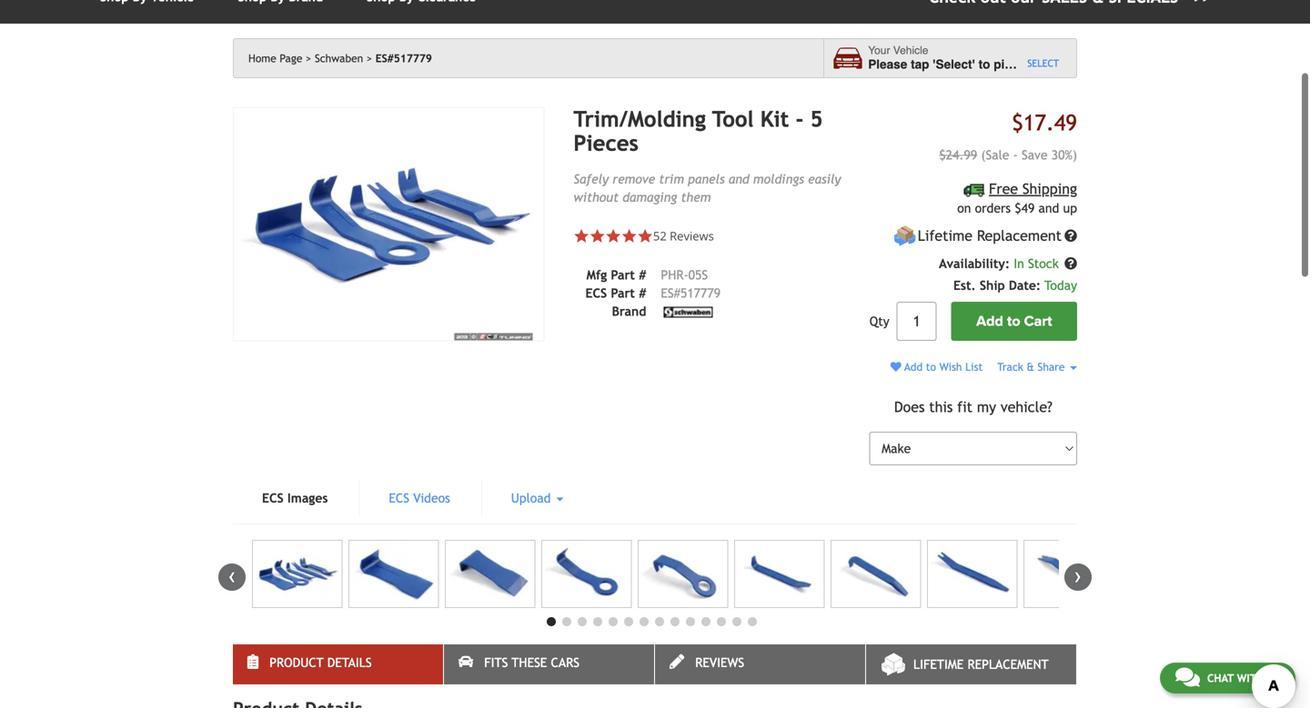 Task type: describe. For each thing, give the bounding box(es) containing it.
ecs images link
[[233, 481, 357, 517]]

ecs videos
[[389, 492, 450, 506]]

panels
[[688, 172, 725, 186]]

chat with us
[[1208, 673, 1280, 685]]

please
[[868, 57, 908, 71]]

0 vertical spatial lifetime replacement
[[918, 228, 1062, 245]]

to inside "your vehicle please tap 'select' to pick a vehicle"
[[979, 57, 991, 71]]

(sale
[[981, 148, 1010, 162]]

1 star image from the left
[[574, 228, 590, 244]]

52 reviews
[[653, 228, 714, 244]]

ecs for ecs videos
[[389, 492, 410, 506]]

home
[[248, 52, 276, 65]]

free
[[989, 180, 1018, 197]]

add to cart
[[977, 313, 1052, 330]]

vehicle?
[[1001, 399, 1053, 416]]

0 vertical spatial replacement
[[977, 228, 1062, 245]]

chat with us link
[[1160, 663, 1296, 694]]

est. ship date: today
[[954, 279, 1077, 293]]

'select'
[[933, 57, 975, 71]]

select link
[[1028, 56, 1059, 71]]

details
[[327, 656, 372, 671]]

›
[[1075, 564, 1082, 589]]

es#
[[661, 286, 681, 301]]

on
[[958, 201, 971, 216]]

add to wish list link
[[891, 361, 983, 374]]

today
[[1045, 279, 1077, 293]]

product
[[270, 656, 324, 671]]

stock
[[1028, 257, 1059, 271]]

‹ link
[[218, 564, 246, 592]]

your
[[868, 44, 890, 57]]

0 vertical spatial lifetime
[[918, 228, 973, 245]]

fits these cars
[[484, 656, 580, 671]]

track & share button
[[998, 361, 1077, 374]]

17.49
[[1024, 110, 1077, 136]]

to for add to cart
[[1007, 313, 1021, 330]]

upload
[[511, 492, 555, 506]]

30%)
[[1052, 148, 1077, 162]]

these
[[512, 656, 547, 671]]

does
[[894, 399, 925, 416]]

mfg
[[587, 268, 607, 282]]

brand
[[612, 304, 647, 319]]

question circle image
[[1065, 258, 1077, 270]]

lifetime replacement link
[[866, 645, 1077, 685]]

reviews link
[[655, 645, 865, 685]]

2 star image from the left
[[606, 228, 621, 244]]

save
[[1022, 148, 1048, 162]]

orders
[[975, 201, 1011, 216]]

52 reviews link
[[653, 228, 714, 244]]

without
[[574, 190, 619, 205]]

tap
[[911, 57, 930, 71]]

does this fit my vehicle?
[[894, 399, 1053, 416]]

1 vertical spatial reviews
[[695, 656, 745, 671]]

free shipping image
[[964, 184, 985, 197]]

$49
[[1015, 201, 1035, 216]]

date:
[[1009, 279, 1041, 293]]

heart image
[[891, 362, 902, 373]]

schwaben
[[315, 52, 363, 65]]

upload button
[[482, 481, 593, 517]]

question circle image
[[1065, 230, 1077, 243]]

page
[[280, 52, 303, 65]]

track
[[998, 361, 1024, 374]]

cars
[[551, 656, 580, 671]]

tool
[[712, 106, 754, 132]]

safely
[[574, 172, 609, 186]]

product details
[[270, 656, 372, 671]]

my
[[977, 399, 996, 416]]

vehicle
[[893, 44, 929, 57]]

1 horizontal spatial -
[[1013, 148, 1018, 162]]

list
[[966, 361, 983, 374]]

mfg part #
[[587, 268, 647, 282]]

videos
[[413, 492, 450, 506]]

add for add to cart
[[977, 313, 1004, 330]]

‹
[[228, 564, 236, 589]]

safely remove trim panels and moldings easily without damaging them
[[574, 172, 841, 205]]

track & share
[[998, 361, 1068, 374]]

1 # from the top
[[639, 268, 647, 282]]

images
[[287, 492, 328, 506]]

vehicle
[[1032, 57, 1074, 71]]

trim
[[659, 172, 684, 186]]

availability:
[[939, 257, 1010, 271]]

in
[[1014, 257, 1025, 271]]

pick
[[994, 57, 1019, 71]]



Task type: locate. For each thing, give the bounding box(es) containing it.
a
[[1022, 57, 1029, 71]]

1 horizontal spatial and
[[1039, 201, 1060, 216]]

es# 517779 brand
[[612, 286, 721, 319]]

home page link
[[248, 52, 312, 65]]

0 horizontal spatial add
[[905, 361, 923, 374]]

est.
[[954, 279, 976, 293]]

3 star image from the left
[[637, 228, 653, 244]]

them
[[681, 190, 711, 205]]

0 horizontal spatial -
[[796, 106, 804, 132]]

1 horizontal spatial star image
[[606, 228, 621, 244]]

part right mfg
[[611, 268, 635, 282]]

0 vertical spatial part
[[611, 268, 635, 282]]

star image up mfg
[[590, 228, 606, 244]]

qty
[[870, 315, 890, 329]]

add down ship
[[977, 313, 1004, 330]]

star image down without
[[574, 228, 590, 244]]

part
[[611, 268, 635, 282], [611, 286, 635, 301]]

chat
[[1208, 673, 1234, 685]]

product details link
[[233, 645, 443, 685]]

0 horizontal spatial to
[[926, 361, 936, 374]]

comments image
[[1176, 667, 1200, 689]]

0 vertical spatial -
[[796, 106, 804, 132]]

wish
[[940, 361, 962, 374]]

1 vertical spatial #
[[639, 286, 647, 301]]

add for add to wish list
[[905, 361, 923, 374]]

replacement inside lifetime replacement link
[[968, 658, 1049, 673]]

1 vertical spatial part
[[611, 286, 635, 301]]

trim/molding tool kit - 5 pieces
[[574, 106, 823, 156]]

0 vertical spatial add
[[977, 313, 1004, 330]]

ecs inside phr-05s ecs part #
[[586, 286, 607, 301]]

phr-
[[661, 268, 689, 282]]

2 part from the top
[[611, 286, 635, 301]]

star image
[[574, 228, 590, 244], [606, 228, 621, 244]]

add right heart icon on the right of page
[[905, 361, 923, 374]]

to for add to wish list
[[926, 361, 936, 374]]

star image up the mfg part #
[[606, 228, 621, 244]]

# up brand
[[639, 286, 647, 301]]

damaging
[[623, 190, 677, 205]]

share
[[1038, 361, 1065, 374]]

replacement
[[977, 228, 1062, 245], [968, 658, 1049, 673]]

part inside phr-05s ecs part #
[[611, 286, 635, 301]]

fit
[[958, 399, 973, 416]]

star image left 52
[[621, 228, 637, 244]]

es#517779
[[376, 52, 432, 65]]

2 # from the top
[[639, 286, 647, 301]]

52
[[653, 228, 667, 244]]

1 horizontal spatial add
[[977, 313, 1004, 330]]

shipping
[[1023, 180, 1077, 197]]

None text field
[[897, 302, 937, 341]]

lifetime
[[918, 228, 973, 245], [914, 658, 964, 673]]

and inside free shipping on orders $49 and up
[[1039, 201, 1060, 216]]

ecs
[[586, 286, 607, 301], [262, 492, 284, 506], [389, 492, 410, 506]]

phr-05s ecs part #
[[586, 268, 708, 301]]

pieces
[[574, 131, 639, 156]]

$24.99
[[939, 148, 978, 162]]

es#517779 - phr-05s - trim/molding tool kit - 5 pieces - safely remove trim panels and moldings easily without damaging them - schwaben - audi bmw volkswagen mercedes benz mini porsche image
[[233, 107, 545, 342], [252, 541, 342, 609], [349, 541, 439, 609], [445, 541, 535, 609], [541, 541, 632, 609], [638, 541, 728, 609], [734, 541, 825, 609], [831, 541, 921, 609], [927, 541, 1018, 609], [1024, 541, 1114, 609]]

add
[[977, 313, 1004, 330], [905, 361, 923, 374]]

us
[[1267, 673, 1280, 685]]

add inside button
[[977, 313, 1004, 330]]

remove
[[613, 172, 655, 186]]

- left 5
[[796, 106, 804, 132]]

fits these cars link
[[444, 645, 654, 685]]

up
[[1063, 201, 1077, 216]]

1 horizontal spatial ecs
[[389, 492, 410, 506]]

- left 'save'
[[1013, 148, 1018, 162]]

and right panels at top
[[729, 172, 750, 186]]

1 vertical spatial to
[[1007, 313, 1021, 330]]

0 horizontal spatial ecs
[[262, 492, 284, 506]]

schwaben image
[[661, 307, 716, 318]]

home page
[[248, 52, 303, 65]]

# left phr-
[[639, 268, 647, 282]]

lifetime replacement
[[918, 228, 1062, 245], [914, 658, 1049, 673]]

1 star image from the left
[[590, 228, 606, 244]]

and inside safely remove trim panels and moldings easily without damaging them
[[729, 172, 750, 186]]

05s
[[689, 268, 708, 282]]

› link
[[1065, 564, 1092, 592]]

0 horizontal spatial star image
[[574, 228, 590, 244]]

0 vertical spatial #
[[639, 268, 647, 282]]

$24.99 (sale - save 30%)
[[939, 148, 1077, 162]]

&
[[1027, 361, 1035, 374]]

5
[[810, 106, 823, 132]]

this product is lifetime replacement eligible image
[[894, 225, 917, 248]]

cart
[[1024, 313, 1052, 330]]

2 vertical spatial to
[[926, 361, 936, 374]]

add to wish list
[[902, 361, 983, 374]]

- inside the 'trim/molding tool kit - 5 pieces'
[[796, 106, 804, 132]]

-
[[796, 106, 804, 132], [1013, 148, 1018, 162]]

ecs for ecs images
[[262, 492, 284, 506]]

1 vertical spatial lifetime replacement
[[914, 658, 1049, 673]]

2 horizontal spatial ecs
[[586, 286, 607, 301]]

0 vertical spatial reviews
[[670, 228, 714, 244]]

and
[[729, 172, 750, 186], [1039, 201, 1060, 216]]

to left cart
[[1007, 313, 1021, 330]]

to
[[979, 57, 991, 71], [1007, 313, 1021, 330], [926, 361, 936, 374]]

easily
[[808, 172, 841, 186]]

fits
[[484, 656, 508, 671]]

1 vertical spatial and
[[1039, 201, 1060, 216]]

moldings
[[753, 172, 804, 186]]

1 vertical spatial lifetime
[[914, 658, 964, 673]]

2 horizontal spatial to
[[1007, 313, 1021, 330]]

kit
[[761, 106, 789, 132]]

1 vertical spatial -
[[1013, 148, 1018, 162]]

1 part from the top
[[611, 268, 635, 282]]

trim/molding
[[574, 106, 706, 132]]

ecs left images
[[262, 492, 284, 506]]

add to cart button
[[952, 302, 1077, 341]]

ecs down mfg
[[586, 286, 607, 301]]

star image down damaging
[[637, 228, 653, 244]]

availability: in stock
[[939, 257, 1063, 271]]

to left wish
[[926, 361, 936, 374]]

schwaben link
[[315, 52, 372, 65]]

1 vertical spatial add
[[905, 361, 923, 374]]

your vehicle please tap 'select' to pick a vehicle
[[868, 44, 1074, 71]]

with
[[1237, 673, 1264, 685]]

ecs images
[[262, 492, 328, 506]]

to left pick
[[979, 57, 991, 71]]

and down shipping
[[1039, 201, 1060, 216]]

0 vertical spatial and
[[729, 172, 750, 186]]

517779
[[681, 286, 721, 301]]

0 horizontal spatial and
[[729, 172, 750, 186]]

1 vertical spatial replacement
[[968, 658, 1049, 673]]

star image
[[590, 228, 606, 244], [621, 228, 637, 244], [637, 228, 653, 244]]

1 horizontal spatial to
[[979, 57, 991, 71]]

2 star image from the left
[[621, 228, 637, 244]]

ecs left videos
[[389, 492, 410, 506]]

ship
[[980, 279, 1005, 293]]

#
[[639, 268, 647, 282], [639, 286, 647, 301]]

to inside button
[[1007, 313, 1021, 330]]

part up brand
[[611, 286, 635, 301]]

# inside phr-05s ecs part #
[[639, 286, 647, 301]]

0 vertical spatial to
[[979, 57, 991, 71]]

select
[[1028, 58, 1059, 69]]



Task type: vqa. For each thing, say whether or not it's contained in the screenshot.
ear-
no



